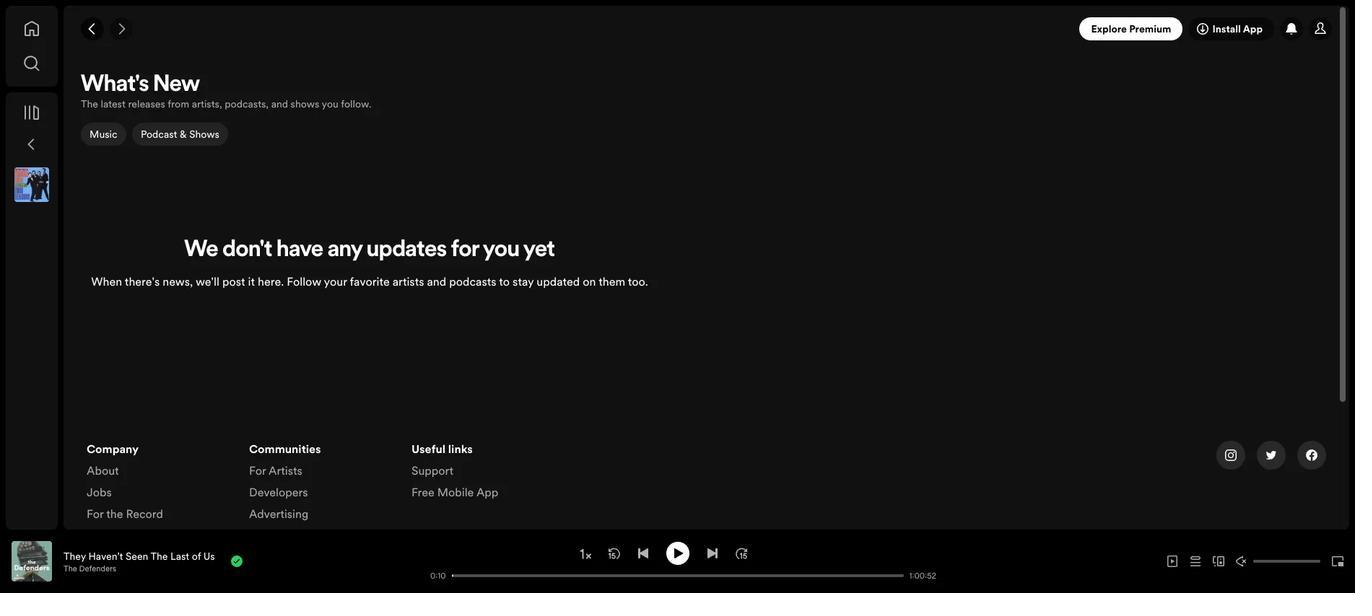 Task type: locate. For each thing, give the bounding box(es) containing it.
we'll
[[196, 274, 219, 290]]

follow
[[287, 274, 321, 290]]

for the record link
[[87, 506, 163, 528]]

about link
[[87, 463, 119, 484]]

what's
[[81, 74, 149, 97]]

app right 'install'
[[1243, 22, 1263, 36]]

0 horizontal spatial and
[[271, 97, 288, 111]]

advertising link
[[249, 506, 309, 528]]

player controls element
[[1, 542, 938, 582]]

Podcast & Shows checkbox
[[132, 123, 228, 146]]

and left shows
[[271, 97, 288, 111]]

0 vertical spatial you
[[322, 97, 338, 111]]

for
[[249, 463, 266, 479], [87, 506, 104, 522]]

them
[[599, 274, 625, 290]]

podcasts,
[[225, 97, 269, 111]]

we
[[184, 239, 218, 262]]

the
[[106, 506, 123, 522]]

1 horizontal spatial the
[[81, 97, 98, 111]]

shows
[[189, 127, 219, 142]]

0 vertical spatial for
[[249, 463, 266, 479]]

explore
[[1091, 22, 1127, 36]]

spotify - web player: music for everyone element
[[64, 69, 1349, 593]]

your
[[324, 274, 347, 290]]

home image
[[23, 20, 40, 38]]

seen
[[126, 549, 148, 564]]

for left the
[[87, 506, 104, 522]]

1 list from the left
[[87, 441, 232, 528]]

list containing company
[[87, 441, 232, 528]]

facebook image
[[1306, 450, 1318, 461]]

now playing: they haven't seen the last of us by the defenders footer
[[12, 541, 409, 582]]

support link
[[412, 463, 453, 484]]

group inside main element
[[9, 162, 55, 208]]

for
[[451, 239, 479, 262]]

and right artists
[[427, 274, 446, 290]]

group
[[9, 162, 55, 208]]

3 list from the left
[[412, 441, 557, 506]]

we don't have any updates for you yet
[[184, 239, 555, 262]]

1 horizontal spatial you
[[483, 239, 520, 262]]

here.
[[258, 274, 284, 290]]

record
[[126, 506, 163, 522]]

0 horizontal spatial the
[[64, 564, 77, 574]]

they haven't seen the last of us link
[[64, 549, 215, 564]]

change speed image
[[578, 547, 592, 562]]

1 horizontal spatial app
[[1243, 22, 1263, 36]]

0 horizontal spatial app
[[476, 484, 498, 500]]

the left last
[[151, 549, 168, 564]]

1 horizontal spatial for
[[249, 463, 266, 479]]

latest
[[101, 97, 126, 111]]

0 horizontal spatial you
[[322, 97, 338, 111]]

the
[[81, 97, 98, 111], [151, 549, 168, 564], [64, 564, 77, 574]]

0 horizontal spatial list
[[87, 441, 232, 528]]

app
[[1243, 22, 1263, 36], [476, 484, 498, 500]]

what's new the latest releases from artists, podcasts, and shows you follow.
[[81, 74, 371, 111]]

free
[[412, 484, 434, 500]]

have
[[277, 239, 323, 262]]

1 vertical spatial app
[[476, 484, 498, 500]]

1 horizontal spatial and
[[427, 274, 446, 290]]

list
[[87, 441, 232, 528], [249, 441, 394, 565], [412, 441, 557, 506]]

2 horizontal spatial list
[[412, 441, 557, 506]]

install
[[1213, 22, 1241, 36]]

go forward image
[[116, 23, 127, 35]]

1 horizontal spatial list
[[249, 441, 394, 565]]

0 horizontal spatial for
[[87, 506, 104, 522]]

for artists link
[[249, 463, 302, 484]]

and
[[271, 97, 288, 111], [427, 274, 446, 290]]

too.
[[628, 274, 648, 290]]

you
[[322, 97, 338, 111], [483, 239, 520, 262]]

don't
[[222, 239, 272, 262]]

top bar and user menu element
[[64, 6, 1349, 52]]

instagram image
[[1225, 450, 1237, 461]]

you up the to
[[483, 239, 520, 262]]

the left defenders
[[64, 564, 77, 574]]

stay
[[513, 274, 534, 290]]

about
[[87, 463, 119, 479]]

1 vertical spatial for
[[87, 506, 104, 522]]

install app link
[[1189, 17, 1274, 40]]

follow.
[[341, 97, 371, 111]]

free mobile app link
[[412, 484, 498, 506]]

what's new image
[[1286, 23, 1297, 35]]

to
[[499, 274, 510, 290]]

releases
[[128, 97, 165, 111]]

for inside communities for artists developers advertising investors
[[249, 463, 266, 479]]

app inside 'useful links support free mobile app'
[[476, 484, 498, 500]]

updates
[[367, 239, 447, 262]]

the left latest at the left top of page
[[81, 97, 98, 111]]

2 list from the left
[[249, 441, 394, 565]]

and inside what's new the latest releases from artists, podcasts, and shows you follow.
[[271, 97, 288, 111]]

0 vertical spatial app
[[1243, 22, 1263, 36]]

1 vertical spatial and
[[427, 274, 446, 290]]

when there's news, we'll post it here. follow your favorite artists and podcasts to stay updated on them too.
[[91, 274, 648, 290]]

useful
[[412, 441, 445, 457]]

twitter image
[[1266, 450, 1277, 461]]

artists,
[[192, 97, 222, 111]]

you right shows
[[322, 97, 338, 111]]

haven't
[[88, 549, 123, 564]]

support
[[412, 463, 453, 479]]

of
[[192, 549, 201, 564]]

for inside company about jobs for the record
[[87, 506, 104, 522]]

updated
[[537, 274, 580, 290]]

premium
[[1129, 22, 1171, 36]]

company
[[87, 441, 139, 457]]

podcasts
[[449, 274, 496, 290]]

app right the mobile
[[476, 484, 498, 500]]

for left artists
[[249, 463, 266, 479]]

0 vertical spatial and
[[271, 97, 288, 111]]

it
[[248, 274, 255, 290]]



Task type: vqa. For each thing, say whether or not it's contained in the screenshot.
INVESTORS
yes



Task type: describe. For each thing, give the bounding box(es) containing it.
favorite
[[350, 274, 390, 290]]

useful links support free mobile app
[[412, 441, 498, 500]]

1 vertical spatial you
[[483, 239, 520, 262]]

they haven't seen the last of us the defenders
[[64, 549, 215, 574]]

investors
[[249, 528, 296, 544]]

play image
[[672, 548, 683, 559]]

jobs link
[[87, 484, 112, 506]]

0:10
[[430, 571, 446, 582]]

search image
[[23, 55, 40, 72]]

the inside what's new the latest releases from artists, podcasts, and shows you follow.
[[81, 97, 98, 111]]

music
[[90, 127, 117, 142]]

shows
[[291, 97, 319, 111]]

when
[[91, 274, 122, 290]]

1:00:52
[[909, 571, 936, 582]]

investors link
[[249, 528, 296, 549]]

us
[[203, 549, 215, 564]]

communities
[[249, 441, 321, 457]]

list containing useful links
[[412, 441, 557, 506]]

main element
[[6, 6, 58, 530]]

artists
[[393, 274, 424, 290]]

links
[[448, 441, 473, 457]]

podcast & shows
[[140, 127, 219, 142]]

new
[[153, 74, 200, 97]]

previous image
[[637, 548, 649, 559]]

2 horizontal spatial the
[[151, 549, 168, 564]]

last
[[170, 549, 189, 564]]

the defenders link
[[64, 564, 116, 574]]

news,
[[163, 274, 193, 290]]

podcast
[[140, 127, 177, 142]]

company about jobs for the record
[[87, 441, 163, 522]]

connect to a device image
[[1213, 556, 1224, 567]]

skip forward 15 seconds image
[[735, 548, 747, 559]]

go back image
[[87, 23, 98, 35]]

any
[[328, 239, 363, 262]]

developers link
[[249, 484, 308, 506]]

on
[[583, 274, 596, 290]]

they
[[64, 549, 86, 564]]

&
[[179, 127, 186, 142]]

yet
[[523, 239, 555, 262]]

skip back 15 seconds image
[[608, 548, 620, 559]]

app inside top bar and user menu element
[[1243, 22, 1263, 36]]

volume off image
[[1236, 556, 1248, 567]]

you inside what's new the latest releases from artists, podcasts, and shows you follow.
[[322, 97, 338, 111]]

explore premium
[[1091, 22, 1171, 36]]

mobile
[[437, 484, 474, 500]]

explore premium button
[[1080, 17, 1183, 40]]

list containing communities
[[249, 441, 394, 565]]

Music checkbox
[[81, 123, 126, 146]]

there's
[[125, 274, 160, 290]]

install app
[[1213, 22, 1263, 36]]

advertising
[[249, 506, 309, 522]]

defenders
[[79, 564, 116, 574]]

communities for artists developers advertising investors
[[249, 441, 321, 544]]

now playing view image
[[34, 548, 45, 560]]

from
[[168, 97, 189, 111]]

developers
[[249, 484, 308, 500]]

artists
[[269, 463, 302, 479]]

next image
[[706, 548, 718, 559]]

post
[[222, 274, 245, 290]]

jobs
[[87, 484, 112, 500]]



